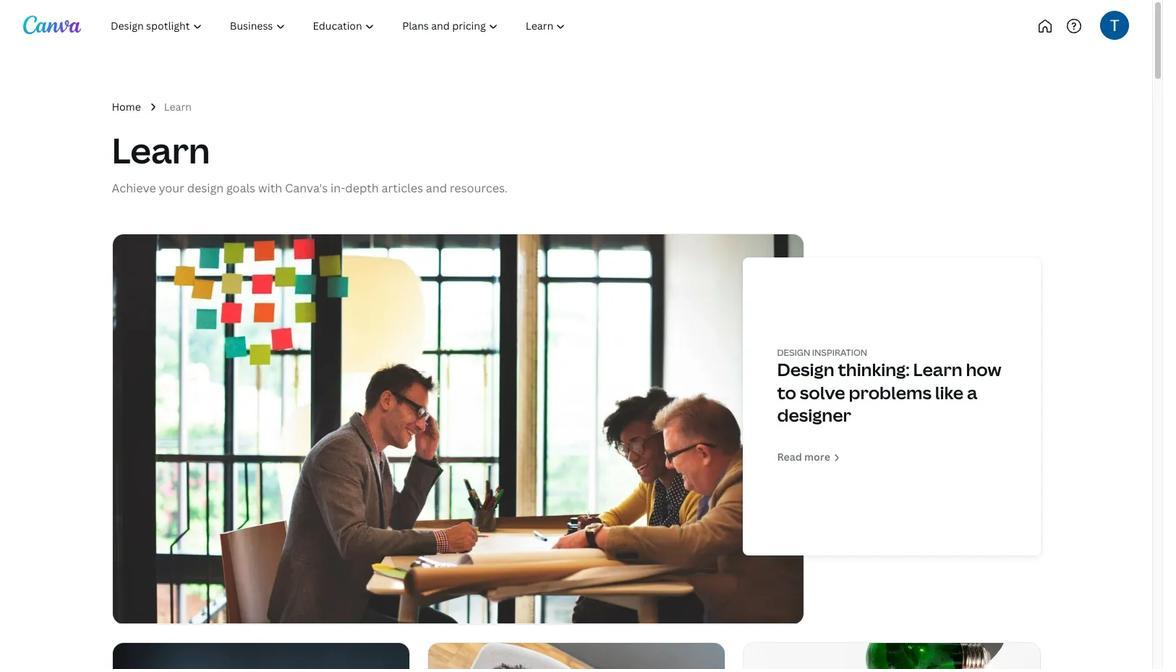 Task type: locate. For each thing, give the bounding box(es) containing it.
designer
[[777, 403, 851, 427]]

inspiration
[[812, 346, 868, 359]]

design inspiration
[[777, 346, 868, 359]]

to
[[777, 380, 796, 404]]

achieve
[[112, 180, 156, 196]]

depth
[[345, 180, 379, 196]]

1 vertical spatial learn
[[112, 127, 210, 174]]

resources.
[[450, 180, 508, 196]]

design inspiration link
[[777, 346, 868, 359]]

learn inside design thinking: learn how to solve problems like a designer
[[913, 358, 963, 381]]

a
[[967, 380, 978, 404]]

learn right home
[[164, 100, 192, 114]]

learn
[[164, 100, 192, 114], [112, 127, 210, 174], [913, 358, 963, 381]]

design inside design thinking: learn how to solve problems like a designer
[[777, 358, 834, 381]]

learn left a
[[913, 358, 963, 381]]

2 design from the top
[[777, 358, 834, 381]]

your
[[159, 180, 184, 196]]

read more
[[777, 450, 830, 464]]

1 design from the top
[[777, 346, 810, 359]]

untitleddesign13 image
[[428, 643, 725, 669]]

0 vertical spatial learn
[[164, 100, 192, 114]]

2 vertical spatial learn
[[913, 358, 963, 381]]

canva's
[[285, 180, 328, 196]]

design
[[777, 346, 810, 359], [777, 358, 834, 381]]

articles
[[382, 180, 423, 196]]

learn inside learn achieve your design goals with canva's in-depth articles and resources.
[[112, 127, 210, 174]]

read
[[777, 450, 802, 464]]

learn up your
[[112, 127, 210, 174]]

solve
[[800, 380, 845, 404]]

home
[[112, 100, 141, 114]]



Task type: describe. For each thing, give the bounding box(es) containing it.
design for design thinking: learn how to solve problems like a designer
[[777, 358, 834, 381]]

design thinking: learn how to solve problems like a designer
[[777, 358, 1002, 427]]

brand building image
[[743, 643, 1040, 669]]

top level navigation element
[[98, 12, 628, 41]]

faizur rehman phpzdehn6os unsplash1 image
[[112, 643, 409, 669]]

problems
[[849, 380, 932, 404]]

design for design inspiration
[[777, 346, 810, 359]]

learn achieve your design goals with canva's in-depth articles and resources.
[[112, 127, 508, 196]]

design
[[187, 180, 224, 196]]

learn for learn achieve your design goals with canva's in-depth articles and resources.
[[112, 127, 210, 174]]

more
[[805, 450, 830, 464]]

and
[[426, 180, 447, 196]]

like
[[935, 380, 964, 404]]

home link
[[112, 99, 141, 115]]

thinking:
[[838, 358, 910, 381]]

design thinking image
[[112, 235, 803, 624]]

in-
[[331, 180, 345, 196]]

goals
[[226, 180, 255, 196]]

learn for learn
[[164, 100, 192, 114]]

how
[[966, 358, 1002, 381]]

with
[[258, 180, 282, 196]]



Task type: vqa. For each thing, say whether or not it's contained in the screenshot.
field
no



